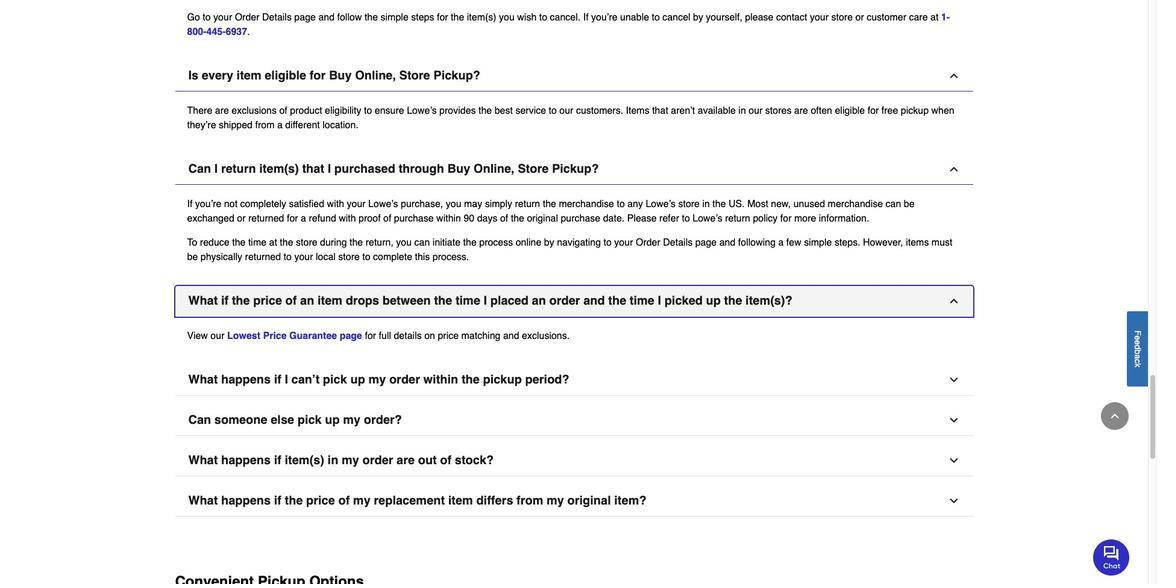 Task type: locate. For each thing, give the bounding box(es) containing it.
0 vertical spatial that
[[652, 105, 669, 116]]

2 chevron down image from the top
[[948, 455, 960, 467]]

for up product
[[310, 68, 326, 82]]

0 horizontal spatial purchase
[[394, 213, 434, 224]]

can inside to reduce the time at the store during the return, you can initiate the process online by navigating to your order details page and following a few simple steps. however, items must be physically returned to your local store to complete this process.
[[415, 237, 430, 248]]

simple right 'few'
[[804, 237, 832, 248]]

2 e from the top
[[1133, 340, 1143, 345]]

there are exclusions of product eligibility to ensure lowe's provides the best service to our customers. items that aren't available in our stores are often eligible for free pickup when they're shipped from a different location.
[[187, 105, 955, 131]]

1 horizontal spatial return
[[515, 199, 540, 210]]

to down date.
[[604, 237, 612, 248]]

0 vertical spatial price
[[253, 294, 282, 308]]

1 vertical spatial at
[[269, 237, 277, 248]]

follow
[[337, 12, 362, 23]]

what happens if i can't pick up my order within the pickup period?
[[188, 373, 570, 387]]

what inside "what happens if the price of my replacement item differs from my original item?" button
[[188, 494, 218, 508]]

time
[[248, 237, 267, 248], [456, 294, 481, 308], [630, 294, 655, 308]]

picked
[[665, 294, 703, 308]]

1 vertical spatial up
[[351, 373, 365, 387]]

please
[[745, 12, 774, 23]]

with left the proof at the left top of page
[[339, 213, 356, 224]]

merchandise up information.
[[828, 199, 883, 210]]

pickup inside the there are exclusions of product eligibility to ensure lowe's provides the best service to our customers. items that aren't available in our stores are often eligible for free pickup when they're shipped from a different location.
[[901, 105, 929, 116]]

original inside "what happens if the price of my replacement item differs from my original item?" button
[[568, 494, 611, 508]]

original up the online
[[527, 213, 558, 224]]

pickup left period?
[[483, 373, 522, 387]]

returned inside to reduce the time at the store during the return, you can initiate the process online by navigating to your order details page and following a few simple steps. however, items must be physically returned to your local store to complete this process.
[[245, 252, 281, 263]]

an
[[300, 294, 314, 308], [532, 294, 546, 308]]

1 vertical spatial order
[[636, 237, 661, 248]]

that inside the there are exclusions of product eligibility to ensure lowe's provides the best service to our customers. items that aren't available in our stores are often eligible for free pickup when they're shipped from a different location.
[[652, 105, 669, 116]]

is every item eligible for buy online, store pickup? button
[[175, 61, 973, 91]]

order
[[235, 12, 260, 23], [636, 237, 661, 248]]

from inside the there are exclusions of product eligibility to ensure lowe's provides the best service to our customers. items that aren't available in our stores are often eligible for free pickup when they're shipped from a different location.
[[255, 120, 275, 131]]

and inside to reduce the time at the store during the return, you can initiate the process online by navigating to your order details page and following a few simple steps. however, items must be physically returned to your local store to complete this process.
[[720, 237, 736, 248]]

the inside button
[[462, 373, 480, 387]]

up inside 'can someone else pick up my order?' button
[[325, 413, 340, 427]]

store inside the if you're not completely satisfied with your lowe's purchase, you may simply return the merchandise to any lowe's store in the us. most new, unused merchandise can be exchanged or returned for a refund with proof of purchase within 90 days of the original purchase date. please refer to lowe's return policy for more information.
[[679, 199, 700, 210]]

simple left steps
[[381, 12, 409, 23]]

to down return,
[[363, 252, 371, 263]]

item(s) up completely
[[259, 162, 299, 176]]

store inside "button"
[[399, 68, 430, 82]]

4 what from the top
[[188, 494, 218, 508]]

i left picked
[[658, 294, 661, 308]]

2 vertical spatial chevron down image
[[948, 495, 960, 507]]

be down to
[[187, 252, 198, 263]]

0 horizontal spatial pickup
[[483, 373, 522, 387]]

an right placed at bottom left
[[532, 294, 546, 308]]

2 vertical spatial item
[[448, 494, 473, 508]]

1 what from the top
[[188, 294, 218, 308]]

1 horizontal spatial pickup?
[[552, 162, 599, 176]]

of down the simply
[[500, 213, 508, 224]]

0 horizontal spatial up
[[325, 413, 340, 427]]

order down details
[[389, 373, 420, 387]]

0 horizontal spatial can
[[415, 237, 430, 248]]

online
[[516, 237, 542, 248]]

1 horizontal spatial you
[[446, 199, 462, 210]]

you left wish
[[499, 12, 515, 23]]

please
[[627, 213, 657, 224]]

yourself,
[[706, 12, 743, 23]]

pickup? up the if you're not completely satisfied with your lowe's purchase, you may simply return the merchandise to any lowe's store in the us. most new, unused merchandise can be exchanged or returned for a refund with proof of purchase within 90 days of the original purchase date. please refer to lowe's return policy for more information.
[[552, 162, 599, 176]]

contact
[[776, 12, 808, 23]]

you left may
[[446, 199, 462, 210]]

that
[[652, 105, 669, 116], [302, 162, 324, 176]]

1 horizontal spatial at
[[931, 12, 939, 23]]

a left 'few'
[[779, 237, 784, 248]]

of inside button
[[338, 494, 350, 508]]

if up exchanged
[[187, 199, 193, 210]]

2 horizontal spatial page
[[696, 237, 717, 248]]

item(s) inside 'button'
[[285, 454, 324, 468]]

1 vertical spatial from
[[517, 494, 544, 508]]

from right differs
[[517, 494, 544, 508]]

0 horizontal spatial return
[[221, 162, 256, 176]]

item inside "button"
[[237, 68, 261, 82]]

product
[[290, 105, 322, 116]]

0 vertical spatial item
[[237, 68, 261, 82]]

from down exclusions
[[255, 120, 275, 131]]

pick right else
[[298, 413, 322, 427]]

chevron up image
[[948, 295, 960, 307]]

pickup right free
[[901, 105, 929, 116]]

i inside what happens if i can't pick up my order within the pickup period? button
[[285, 373, 288, 387]]

store up the if you're not completely satisfied with your lowe's purchase, you may simply return the merchandise to any lowe's store in the us. most new, unused merchandise can be exchanged or returned for a refund with proof of purchase within 90 days of the original purchase date. please refer to lowe's return policy for more information.
[[518, 162, 549, 176]]

our right "view"
[[211, 331, 225, 342]]

what for what happens if i can't pick up my order within the pickup period?
[[188, 373, 218, 387]]

return down us.
[[725, 213, 751, 224]]

1 vertical spatial you're
[[195, 199, 222, 210]]

your inside the if you're not completely satisfied with your lowe's purchase, you may simply return the merchandise to any lowe's store in the us. most new, unused merchandise can be exchanged or returned for a refund with proof of purchase within 90 days of the original purchase date. please refer to lowe's return policy for more information.
[[347, 199, 366, 210]]

1 vertical spatial return
[[515, 199, 540, 210]]

what for what happens if item(s) in my order are out of stock?
[[188, 454, 218, 468]]

1 vertical spatial page
[[696, 237, 717, 248]]

2 happens from the top
[[221, 454, 271, 468]]

if inside button
[[274, 494, 282, 508]]

are
[[215, 105, 229, 116], [795, 105, 808, 116], [397, 454, 415, 468]]

your down date.
[[615, 237, 633, 248]]

to left any
[[617, 199, 625, 210]]

2 vertical spatial chevron up image
[[1109, 411, 1121, 423]]

unable
[[620, 12, 649, 23]]

0 vertical spatial store
[[399, 68, 430, 82]]

if for i
[[274, 373, 282, 387]]

you inside to reduce the time at the store during the return, you can initiate the process online by navigating to your order details page and following a few simple steps. however, items must be physically returned to your local store to complete this process.
[[396, 237, 412, 248]]

0 horizontal spatial time
[[248, 237, 267, 248]]

0 horizontal spatial an
[[300, 294, 314, 308]]

2 purchase from the left
[[561, 213, 601, 224]]

e up the d at bottom
[[1133, 336, 1143, 340]]

if inside 'button'
[[274, 454, 282, 468]]

1 vertical spatial or
[[237, 213, 246, 224]]

order?
[[364, 413, 402, 427]]

0 vertical spatial page
[[294, 12, 316, 23]]

1 vertical spatial returned
[[245, 252, 281, 263]]

1 horizontal spatial or
[[856, 12, 864, 23]]

can up 'this'
[[415, 237, 430, 248]]

our left customers. in the top of the page
[[560, 105, 574, 116]]

and left follow
[[319, 12, 335, 23]]

you're
[[591, 12, 618, 23], [195, 199, 222, 210]]

1 chevron down image from the top
[[948, 374, 960, 386]]

item inside button
[[318, 294, 343, 308]]

what inside what happens if item(s) in my order are out of stock? 'button'
[[188, 454, 218, 468]]

can someone else pick up my order? button
[[175, 405, 973, 436]]

a inside button
[[1133, 354, 1143, 359]]

1 vertical spatial can
[[188, 413, 211, 427]]

lowe's right ensure
[[407, 105, 437, 116]]

and down to reduce the time at the store during the return, you can initiate the process online by navigating to your order details page and following a few simple steps. however, items must be physically returned to your local store to complete this process.
[[584, 294, 605, 308]]

item(s) for purchased
[[259, 162, 299, 176]]

i left "can't" on the bottom of the page
[[285, 373, 288, 387]]

of inside the there are exclusions of product eligibility to ensure lowe's provides the best service to our customers. items that aren't available in our stores are often eligible for free pickup when they're shipped from a different location.
[[279, 105, 287, 116]]

or left customer
[[856, 12, 864, 23]]

best
[[495, 105, 513, 116]]

up up order?
[[351, 373, 365, 387]]

be inside to reduce the time at the store during the return, you can initiate the process online by navigating to your order details page and following a few simple steps. however, items must be physically returned to your local store to complete this process.
[[187, 252, 198, 263]]

2 vertical spatial page
[[340, 331, 362, 342]]

any
[[628, 199, 643, 210]]

for down new, on the top
[[781, 213, 792, 224]]

go to your order details page and follow the simple steps for the item(s) you wish to cancel. if you're unable to cancel by yourself, please contact your store or customer care at
[[187, 12, 942, 23]]

order down order?
[[363, 454, 393, 468]]

purchase
[[394, 213, 434, 224], [561, 213, 601, 224]]

lowe's
[[407, 105, 437, 116], [368, 199, 398, 210], [646, 199, 676, 210], [693, 213, 723, 224]]

1 vertical spatial chevron up image
[[948, 163, 960, 175]]

pick inside button
[[323, 373, 347, 387]]

items
[[906, 237, 929, 248]]

e up b
[[1133, 340, 1143, 345]]

chevron down image
[[948, 374, 960, 386], [948, 455, 960, 467], [948, 495, 960, 507]]

0 horizontal spatial item
[[237, 68, 261, 82]]

to
[[203, 12, 211, 23], [539, 12, 548, 23], [652, 12, 660, 23], [364, 105, 372, 116], [549, 105, 557, 116], [617, 199, 625, 210], [682, 213, 690, 224], [604, 237, 612, 248], [284, 252, 292, 263], [363, 252, 371, 263]]

0 horizontal spatial you
[[396, 237, 412, 248]]

during
[[320, 237, 347, 248]]

price inside button
[[253, 294, 282, 308]]

0 horizontal spatial you're
[[195, 199, 222, 210]]

chevron down image inside "what happens if the price of my replacement item differs from my original item?" button
[[948, 495, 960, 507]]

happens inside 'button'
[[221, 454, 271, 468]]

item(s)
[[467, 12, 497, 23], [259, 162, 299, 176], [285, 454, 324, 468]]

pickup? up provides
[[434, 68, 481, 82]]

aren't
[[671, 105, 695, 116]]

you
[[499, 12, 515, 23], [446, 199, 462, 210], [396, 237, 412, 248]]

1 vertical spatial happens
[[221, 454, 271, 468]]

merchandise up date.
[[559, 199, 614, 210]]

0 horizontal spatial by
[[544, 237, 555, 248]]

1 can from the top
[[188, 162, 211, 176]]

the inside button
[[285, 494, 303, 508]]

to right wish
[[539, 12, 548, 23]]

may
[[464, 199, 482, 210]]

our left stores
[[749, 105, 763, 116]]

what happens if i can't pick up my order within the pickup period? button
[[175, 365, 973, 396]]

and inside button
[[584, 294, 605, 308]]

chevron up image inside scroll to top element
[[1109, 411, 1121, 423]]

for left free
[[868, 105, 879, 116]]

1 horizontal spatial an
[[532, 294, 546, 308]]

proof
[[359, 213, 381, 224]]

what inside what if the price of an item drops between the time i placed an order and the time i picked up the item(s)? button
[[188, 294, 218, 308]]

0 vertical spatial order
[[235, 12, 260, 23]]

replacement
[[374, 494, 445, 508]]

you're up exchanged
[[195, 199, 222, 210]]

1 horizontal spatial buy
[[448, 162, 470, 176]]

when
[[932, 105, 955, 116]]

of
[[279, 105, 287, 116], [383, 213, 392, 224], [500, 213, 508, 224], [286, 294, 297, 308], [440, 454, 452, 468], [338, 494, 350, 508]]

online, inside "button"
[[355, 68, 396, 82]]

1 horizontal spatial online,
[[474, 162, 515, 176]]

0 vertical spatial item(s)
[[467, 12, 497, 23]]

the inside the there are exclusions of product eligibility to ensure lowe's provides the best service to our customers. items that aren't available in our stores are often eligible for free pickup when they're shipped from a different location.
[[479, 105, 492, 116]]

chevron up image inside can i return item(s) that i purchased through buy online, store pickup? button
[[948, 163, 960, 175]]

0 horizontal spatial original
[[527, 213, 558, 224]]

return right the simply
[[515, 199, 540, 210]]

order inside 'button'
[[363, 454, 393, 468]]

happens
[[221, 373, 271, 387], [221, 454, 271, 468], [221, 494, 271, 508]]

1 vertical spatial eligible
[[835, 105, 865, 116]]

page inside to reduce the time at the store during the return, you can initiate the process online by navigating to your order details page and following a few simple steps. however, items must be physically returned to your local store to complete this process.
[[696, 237, 717, 248]]

your up the proof at the left top of page
[[347, 199, 366, 210]]

up up what happens if item(s) in my order are out of stock? at the left of page
[[325, 413, 340, 427]]

purchase up navigating
[[561, 213, 601, 224]]

price right on
[[438, 331, 459, 342]]

or inside the if you're not completely satisfied with your lowe's purchase, you may simply return the merchandise to any lowe's store in the us. most new, unused merchandise can be exchanged or returned for a refund with proof of purchase within 90 days of the original purchase date. please refer to lowe's return policy for more information.
[[237, 213, 246, 224]]

price down what happens if item(s) in my order are out of stock? at the left of page
[[306, 494, 335, 508]]

1 horizontal spatial original
[[568, 494, 611, 508]]

refer
[[660, 213, 679, 224]]

2 can from the top
[[188, 413, 211, 427]]

different
[[285, 120, 320, 131]]

0 horizontal spatial details
[[262, 12, 292, 23]]

order up exclusions.
[[550, 294, 580, 308]]

0 vertical spatial can
[[886, 199, 902, 210]]

0 vertical spatial up
[[706, 294, 721, 308]]

i down they're
[[215, 162, 218, 176]]

0 vertical spatial simple
[[381, 12, 409, 23]]

lowe's right refer at the right top of page
[[693, 213, 723, 224]]

1 horizontal spatial page
[[340, 331, 362, 342]]

exclusions
[[232, 105, 277, 116]]

in left us.
[[703, 199, 710, 210]]

6937
[[226, 26, 247, 37]]

1 happens from the top
[[221, 373, 271, 387]]

can inside button
[[188, 162, 211, 176]]

page
[[294, 12, 316, 23], [696, 237, 717, 248], [340, 331, 362, 342]]

in inside the if you're not completely satisfied with your lowe's purchase, you may simply return the merchandise to any lowe's store in the us. most new, unused merchandise can be exchanged or returned for a refund with proof of purchase within 90 days of the original purchase date. please refer to lowe's return policy for more information.
[[703, 199, 710, 210]]

1 horizontal spatial simple
[[804, 237, 832, 248]]

3 what from the top
[[188, 454, 218, 468]]

0 horizontal spatial at
[[269, 237, 277, 248]]

customer
[[867, 12, 907, 23]]

merchandise
[[559, 199, 614, 210], [828, 199, 883, 210]]

1 horizontal spatial eligible
[[835, 105, 865, 116]]

1 horizontal spatial merchandise
[[828, 199, 883, 210]]

2 vertical spatial item(s)
[[285, 454, 324, 468]]

0 vertical spatial be
[[904, 199, 915, 210]]

can for can someone else pick up my order?
[[188, 413, 211, 427]]

of inside 'button'
[[440, 454, 452, 468]]

0 vertical spatial returned
[[248, 213, 284, 224]]

and
[[319, 12, 335, 23], [720, 237, 736, 248], [584, 294, 605, 308], [503, 331, 519, 342]]

store up ensure
[[399, 68, 430, 82]]

that up satisfied
[[302, 162, 324, 176]]

local
[[316, 252, 336, 263]]

0 vertical spatial buy
[[329, 68, 352, 82]]

shipped
[[219, 120, 253, 131]]

0 vertical spatial in
[[739, 105, 746, 116]]

0 vertical spatial online,
[[355, 68, 396, 82]]

location.
[[323, 120, 359, 131]]

2 horizontal spatial price
[[438, 331, 459, 342]]

1 vertical spatial details
[[663, 237, 693, 248]]

1-
[[942, 12, 950, 23]]

price inside button
[[306, 494, 335, 508]]

that right items
[[652, 105, 669, 116]]

0 vertical spatial order
[[550, 294, 580, 308]]

simply
[[485, 199, 512, 210]]

2 vertical spatial happens
[[221, 494, 271, 508]]

0 vertical spatial by
[[693, 12, 704, 23]]

there
[[187, 105, 212, 116]]

with
[[327, 199, 344, 210], [339, 213, 356, 224]]

2 horizontal spatial item
[[448, 494, 473, 508]]

1 horizontal spatial details
[[663, 237, 693, 248]]

chevron up image inside is every item eligible for buy online, store pickup? "button"
[[948, 70, 960, 82]]

are left often
[[795, 105, 808, 116]]

can left someone at the left bottom of the page
[[188, 413, 211, 427]]

1 vertical spatial pick
[[298, 413, 322, 427]]

exclusions.
[[522, 331, 570, 342]]

a up the k
[[1133, 354, 1143, 359]]

exchanged
[[187, 213, 234, 224]]

item
[[237, 68, 261, 82], [318, 294, 343, 308], [448, 494, 473, 508]]

2 horizontal spatial you
[[499, 12, 515, 23]]

item right every
[[237, 68, 261, 82]]

eligible
[[265, 68, 306, 82], [835, 105, 865, 116]]

chevron down image inside what happens if i can't pick up my order within the pickup period? button
[[948, 374, 960, 386]]

0 horizontal spatial buy
[[329, 68, 352, 82]]

if
[[221, 294, 229, 308], [274, 373, 282, 387], [274, 454, 282, 468], [274, 494, 282, 508]]

through
[[399, 162, 444, 176]]

1 horizontal spatial pickup
[[901, 105, 929, 116]]

online, up ensure
[[355, 68, 396, 82]]

1- 800-445-6937 link
[[187, 12, 950, 37]]

from inside "what happens if the price of my replacement item differs from my original item?" button
[[517, 494, 544, 508]]

purchase down purchase,
[[394, 213, 434, 224]]

at left the '1-'
[[931, 12, 939, 23]]

can down they're
[[188, 162, 211, 176]]

you up complete
[[396, 237, 412, 248]]

pick right "can't" on the bottom of the page
[[323, 373, 347, 387]]

chevron up image
[[948, 70, 960, 82], [948, 163, 960, 175], [1109, 411, 1121, 423]]

store left customer
[[832, 12, 853, 23]]

be
[[904, 199, 915, 210], [187, 252, 198, 263]]

in right available
[[739, 105, 746, 116]]

items
[[626, 105, 650, 116]]

1 horizontal spatial up
[[351, 373, 365, 387]]

2 vertical spatial price
[[306, 494, 335, 508]]

3 happens from the top
[[221, 494, 271, 508]]

3 chevron down image from the top
[[948, 495, 960, 507]]

2 what from the top
[[188, 373, 218, 387]]

1 horizontal spatial purchase
[[561, 213, 601, 224]]

page left follow
[[294, 12, 316, 23]]

unused
[[794, 199, 825, 210]]

online, inside button
[[474, 162, 515, 176]]

a inside to reduce the time at the store during the return, you can initiate the process online by navigating to your order details page and following a few simple steps. however, items must be physically returned to your local store to complete this process.
[[779, 237, 784, 248]]

0 horizontal spatial or
[[237, 213, 246, 224]]

within inside the if you're not completely satisfied with your lowe's purchase, you may simply return the merchandise to any lowe's store in the us. most new, unused merchandise can be exchanged or returned for a refund with proof of purchase within 90 days of the original purchase date. please refer to lowe's return policy for more information.
[[437, 213, 461, 224]]

at inside to reduce the time at the store during the return, you can initiate the process online by navigating to your order details page and following a few simple steps. however, items must be physically returned to your local store to complete this process.
[[269, 237, 277, 248]]

chevron down image for period?
[[948, 374, 960, 386]]

if inside button
[[274, 373, 282, 387]]

0 vertical spatial if
[[583, 12, 589, 23]]

1 vertical spatial buy
[[448, 162, 470, 176]]

1 vertical spatial item
[[318, 294, 343, 308]]

0 horizontal spatial online,
[[355, 68, 396, 82]]

what if the price of an item drops between the time i placed an order and the time i picked up the item(s)?
[[188, 294, 793, 308]]

0 vertical spatial original
[[527, 213, 558, 224]]

1 vertical spatial by
[[544, 237, 555, 248]]

item(s) inside button
[[259, 162, 299, 176]]

in
[[739, 105, 746, 116], [703, 199, 710, 210], [328, 454, 338, 468]]

0 vertical spatial at
[[931, 12, 939, 23]]

by right the cancel
[[693, 12, 704, 23]]

if right cancel.
[[583, 12, 589, 23]]

i left purchased
[[328, 162, 331, 176]]

returned right physically
[[245, 252, 281, 263]]

1 vertical spatial that
[[302, 162, 324, 176]]

1 horizontal spatial item
[[318, 294, 343, 308]]

2 vertical spatial you
[[396, 237, 412, 248]]

are up the 'shipped'
[[215, 105, 229, 116]]

buy up eligibility
[[329, 68, 352, 82]]

order up .
[[235, 12, 260, 23]]

for left the full
[[365, 331, 376, 342]]

1 horizontal spatial can
[[886, 199, 902, 210]]

a left different
[[277, 120, 283, 131]]

1 horizontal spatial in
[[703, 199, 710, 210]]

0 vertical spatial happens
[[221, 373, 271, 387]]

completely
[[240, 199, 286, 210]]

are left out
[[397, 454, 415, 468]]

0 vertical spatial from
[[255, 120, 275, 131]]

what inside what happens if i can't pick up my order within the pickup period? button
[[188, 373, 218, 387]]

0 horizontal spatial pickup?
[[434, 68, 481, 82]]

service
[[516, 105, 546, 116]]

page left the full
[[340, 331, 362, 342]]

happens inside button
[[221, 373, 271, 387]]

can
[[886, 199, 902, 210], [415, 237, 430, 248]]

1 horizontal spatial time
[[456, 294, 481, 308]]

ensure
[[375, 105, 404, 116]]

happens inside button
[[221, 494, 271, 508]]

e
[[1133, 336, 1143, 340], [1133, 340, 1143, 345]]

price up price
[[253, 294, 282, 308]]

can inside button
[[188, 413, 211, 427]]

buy
[[329, 68, 352, 82], [448, 162, 470, 176]]

eligible up product
[[265, 68, 306, 82]]

can for can i return item(s) that i purchased through buy online, store pickup?
[[188, 162, 211, 176]]

0 vertical spatial pickup
[[901, 105, 929, 116]]

page for view our lowest price guarantee page for full details on price matching and exclusions.
[[340, 331, 362, 342]]

can up however,
[[886, 199, 902, 210]]

1- 800-445-6937
[[187, 12, 950, 37]]

0 vertical spatial pick
[[323, 373, 347, 387]]

1 horizontal spatial from
[[517, 494, 544, 508]]

445-
[[207, 26, 226, 37]]

online, up the simply
[[474, 162, 515, 176]]

can someone else pick up my order?
[[188, 413, 402, 427]]

2 an from the left
[[532, 294, 546, 308]]

by right the online
[[544, 237, 555, 248]]



Task type: vqa. For each thing, say whether or not it's contained in the screenshot.
pickup
yes



Task type: describe. For each thing, give the bounding box(es) containing it.
return,
[[366, 237, 394, 248]]

item inside button
[[448, 494, 473, 508]]

0 horizontal spatial are
[[215, 105, 229, 116]]

time inside to reduce the time at the store during the return, you can initiate the process online by navigating to your order details page and following a few simple steps. however, items must be physically returned to your local store to complete this process.
[[248, 237, 267, 248]]

this
[[415, 252, 430, 263]]

within inside button
[[424, 373, 458, 387]]

to reduce the time at the store during the return, you can initiate the process online by navigating to your order details page and following a few simple steps. however, items must be physically returned to your local store to complete this process.
[[187, 237, 953, 263]]

in inside 'button'
[[328, 454, 338, 468]]

you're inside the if you're not completely satisfied with your lowe's purchase, you may simply return the merchandise to any lowe's store in the us. most new, unused merchandise can be exchanged or returned for a refund with proof of purchase within 90 days of the original purchase date. please refer to lowe's return policy for more information.
[[195, 199, 222, 210]]

buy inside "button"
[[329, 68, 352, 82]]

c
[[1133, 359, 1143, 363]]

for down satisfied
[[287, 213, 298, 224]]

item?
[[615, 494, 647, 508]]

if for the
[[274, 494, 282, 508]]

what for what happens if the price of my replacement item differs from my original item?
[[188, 494, 218, 508]]

between
[[383, 294, 431, 308]]

you inside the if you're not completely satisfied with your lowe's purchase, you may simply return the merchandise to any lowe's store in the us. most new, unused merchandise can be exchanged or returned for a refund with proof of purchase within 90 days of the original purchase date. please refer to lowe's return policy for more information.
[[446, 199, 462, 210]]

to left the cancel
[[652, 12, 660, 23]]

1 horizontal spatial if
[[583, 12, 589, 23]]

free
[[882, 105, 899, 116]]

90
[[464, 213, 475, 224]]

original inside the if you're not completely satisfied with your lowe's purchase, you may simply return the merchandise to any lowe's store in the us. most new, unused merchandise can be exchanged or returned for a refund with proof of purchase within 90 days of the original purchase date. please refer to lowe's return policy for more information.
[[527, 213, 558, 224]]

often
[[811, 105, 833, 116]]

to left ensure
[[364, 105, 372, 116]]

period?
[[525, 373, 570, 387]]

by inside to reduce the time at the store during the return, you can initiate the process online by navigating to your order details page and following a few simple steps. however, items must be physically returned to your local store to complete this process.
[[544, 237, 555, 248]]

f e e d b a c k button
[[1127, 311, 1149, 387]]

your left local
[[294, 252, 313, 263]]

and right the matching
[[503, 331, 519, 342]]

eligible inside "button"
[[265, 68, 306, 82]]

placed
[[491, 294, 529, 308]]

lowest price guarantee page link
[[227, 331, 362, 342]]

order inside to reduce the time at the store during the return, you can initiate the process online by navigating to your order details page and following a few simple steps. however, items must be physically returned to your local store to complete this process.
[[636, 237, 661, 248]]

to right go
[[203, 12, 211, 23]]

item(s)?
[[746, 294, 793, 308]]

days
[[477, 213, 498, 224]]

my inside what happens if item(s) in my order are out of stock? 'button'
[[342, 454, 359, 468]]

order inside button
[[389, 373, 420, 387]]

are inside 'button'
[[397, 454, 415, 468]]

lowe's up refer at the right top of page
[[646, 199, 676, 210]]

customers.
[[576, 105, 623, 116]]

a inside the there are exclusions of product eligibility to ensure lowe's provides the best service to our customers. items that aren't available in our stores are often eligible for free pickup when they're shipped from a different location.
[[277, 120, 283, 131]]

0 vertical spatial you
[[499, 12, 515, 23]]

view our lowest price guarantee page for full details on price matching and exclusions.
[[187, 331, 570, 342]]

return inside button
[[221, 162, 256, 176]]

what if the price of an item drops between the time i placed an order and the time i picked up the item(s)? button
[[175, 286, 973, 317]]

eligible inside the there are exclusions of product eligibility to ensure lowe's provides the best service to our customers. items that aren't available in our stores are often eligible for free pickup when they're shipped from a different location.
[[835, 105, 865, 116]]

1 an from the left
[[300, 294, 314, 308]]

stores
[[766, 105, 792, 116]]

store inside button
[[518, 162, 549, 176]]

drops
[[346, 294, 379, 308]]

your right the contact in the right top of the page
[[810, 12, 829, 23]]

pick inside button
[[298, 413, 322, 427]]

chevron up image for can i return item(s) that i purchased through buy online, store pickup?
[[948, 163, 960, 175]]

in inside the there are exclusions of product eligibility to ensure lowe's provides the best service to our customers. items that aren't available in our stores are often eligible for free pickup when they're shipped from a different location.
[[739, 105, 746, 116]]

wish
[[517, 12, 537, 23]]

few
[[787, 237, 802, 248]]

if inside the if you're not completely satisfied with your lowe's purchase, you may simply return the merchandise to any lowe's store in the us. most new, unused merchandise can be exchanged or returned for a refund with proof of purchase within 90 days of the original purchase date. please refer to lowe's return policy for more information.
[[187, 199, 193, 210]]

returned inside the if you're not completely satisfied with your lowe's purchase, you may simply return the merchandise to any lowe's store in the us. most new, unused merchandise can be exchanged or returned for a refund with proof of purchase within 90 days of the original purchase date. please refer to lowe's return policy for more information.
[[248, 213, 284, 224]]

0 horizontal spatial our
[[211, 331, 225, 342]]

1 vertical spatial price
[[438, 331, 459, 342]]

go
[[187, 12, 200, 23]]

1 horizontal spatial you're
[[591, 12, 618, 23]]

order inside button
[[550, 294, 580, 308]]

can i return item(s) that i purchased through buy online, store pickup? button
[[175, 154, 973, 185]]

2 horizontal spatial our
[[749, 105, 763, 116]]

new,
[[771, 199, 791, 210]]

differs
[[477, 494, 513, 508]]

.
[[247, 26, 250, 37]]

b
[[1133, 350, 1143, 354]]

1 horizontal spatial our
[[560, 105, 574, 116]]

1 horizontal spatial by
[[693, 12, 704, 23]]

or for returned
[[237, 213, 246, 224]]

cancel.
[[550, 12, 581, 23]]

happens for item(s)
[[221, 454, 271, 468]]

800-
[[187, 26, 207, 37]]

purchase,
[[401, 199, 443, 210]]

chevron up image for is every item eligible for buy online, store pickup?
[[948, 70, 960, 82]]

store down during
[[338, 252, 360, 263]]

cancel
[[663, 12, 691, 23]]

if for item(s)
[[274, 454, 282, 468]]

up inside what if the price of an item drops between the time i placed an order and the time i picked up the item(s)? button
[[706, 294, 721, 308]]

of inside button
[[286, 294, 297, 308]]

be inside the if you're not completely satisfied with your lowe's purchase, you may simply return the merchandise to any lowe's store in the us. most new, unused merchandise can be exchanged or returned for a refund with proof of purchase within 90 days of the original purchase date. please refer to lowe's return policy for more information.
[[904, 199, 915, 210]]

else
[[271, 413, 294, 427]]

chevron down image inside what happens if item(s) in my order are out of stock? 'button'
[[948, 455, 960, 467]]

process
[[479, 237, 513, 248]]

0 horizontal spatial simple
[[381, 12, 409, 23]]

what happens if item(s) in my order are out of stock?
[[188, 454, 494, 468]]

information.
[[819, 213, 870, 224]]

for right steps
[[437, 12, 448, 23]]

chevron down image for original
[[948, 495, 960, 507]]

purchased
[[334, 162, 395, 176]]

initiate
[[433, 237, 461, 248]]

full
[[379, 331, 391, 342]]

pickup? inside button
[[552, 162, 599, 176]]

satisfied
[[289, 199, 324, 210]]

available
[[698, 105, 736, 116]]

happens for i
[[221, 373, 271, 387]]

navigating
[[557, 237, 601, 248]]

out
[[418, 454, 437, 468]]

to right refer at the right top of page
[[682, 213, 690, 224]]

for inside the there are exclusions of product eligibility to ensure lowe's provides the best service to our customers. items that aren't available in our stores are often eligible for free pickup when they're shipped from a different location.
[[868, 105, 879, 116]]

price
[[263, 331, 287, 342]]

for inside "button"
[[310, 68, 326, 82]]

is every item eligible for buy online, store pickup?
[[188, 68, 481, 82]]

can i return item(s) that i purchased through buy online, store pickup?
[[188, 162, 599, 176]]

details
[[394, 331, 422, 342]]

or for customer
[[856, 12, 864, 23]]

what for what if the price of an item drops between the time i placed an order and the time i picked up the item(s)?
[[188, 294, 218, 308]]

1 vertical spatial with
[[339, 213, 356, 224]]

my inside 'can someone else pick up my order?' button
[[343, 413, 361, 427]]

up inside what happens if i can't pick up my order within the pickup period? button
[[351, 373, 365, 387]]

to left local
[[284, 252, 292, 263]]

page for go to your order details page and follow the simple steps for the item(s) you wish to cancel. if you're unable to cancel by yourself, please contact your store or customer care at
[[294, 12, 316, 23]]

scroll to top element
[[1102, 403, 1129, 430]]

chat invite button image
[[1094, 539, 1130, 576]]

1 e from the top
[[1133, 336, 1143, 340]]

lowest
[[227, 331, 260, 342]]

if you're not completely satisfied with your lowe's purchase, you may simply return the merchandise to any lowe's store in the us. most new, unused merchandise can be exchanged or returned for a refund with proof of purchase within 90 days of the original purchase date. please refer to lowe's return policy for more information.
[[187, 199, 915, 224]]

can't
[[292, 373, 320, 387]]

2 horizontal spatial time
[[630, 294, 655, 308]]

every
[[202, 68, 233, 82]]

must
[[932, 237, 953, 248]]

happens for the
[[221, 494, 271, 508]]

most
[[748, 199, 769, 210]]

they're
[[187, 120, 216, 131]]

2 merchandise from the left
[[828, 199, 883, 210]]

chevron down image
[[948, 415, 960, 427]]

details inside to reduce the time at the store during the return, you can initiate the process online by navigating to your order details page and following a few simple steps. however, items must be physically returned to your local store to complete this process.
[[663, 237, 693, 248]]

of right the proof at the left top of page
[[383, 213, 392, 224]]

k
[[1133, 363, 1143, 368]]

simple inside to reduce the time at the store during the return, you can initiate the process online by navigating to your order details page and following a few simple steps. however, items must be physically returned to your local store to complete this process.
[[804, 237, 832, 248]]

refund
[[309, 213, 336, 224]]

0 vertical spatial with
[[327, 199, 344, 210]]

2 horizontal spatial are
[[795, 105, 808, 116]]

policy
[[753, 213, 778, 224]]

your up the 445-
[[213, 12, 232, 23]]

pickup inside what happens if i can't pick up my order within the pickup period? button
[[483, 373, 522, 387]]

pickup? inside "button"
[[434, 68, 481, 82]]

not
[[224, 199, 238, 210]]

lowe's inside the there are exclusions of product eligibility to ensure lowe's provides the best service to our customers. items that aren't available in our stores are often eligible for free pickup when they're shipped from a different location.
[[407, 105, 437, 116]]

item(s) for order
[[285, 454, 324, 468]]

2 vertical spatial return
[[725, 213, 751, 224]]

can inside the if you're not completely satisfied with your lowe's purchase, you may simply return the merchandise to any lowe's store in the us. most new, unused merchandise can be exchanged or returned for a refund with proof of purchase within 90 days of the original purchase date. please refer to lowe's return policy for more information.
[[886, 199, 902, 210]]

i left placed at bottom left
[[484, 294, 487, 308]]

what happens if item(s) in my order are out of stock? button
[[175, 446, 973, 477]]

eligibility
[[325, 105, 361, 116]]

physically
[[201, 252, 242, 263]]

1 merchandise from the left
[[559, 199, 614, 210]]

reduce
[[200, 237, 230, 248]]

view
[[187, 331, 208, 342]]

provides
[[440, 105, 476, 116]]

f
[[1133, 331, 1143, 336]]

lowe's up the proof at the left top of page
[[368, 199, 398, 210]]

my inside what happens if i can't pick up my order within the pickup period? button
[[369, 373, 386, 387]]

stock?
[[455, 454, 494, 468]]

store up local
[[296, 237, 318, 248]]

date.
[[603, 213, 625, 224]]

f e e d b a c k
[[1133, 331, 1143, 368]]

buy inside button
[[448, 162, 470, 176]]

1 purchase from the left
[[394, 213, 434, 224]]

someone
[[215, 413, 267, 427]]

a inside the if you're not completely satisfied with your lowe's purchase, you may simply return the merchandise to any lowe's store in the us. most new, unused merchandise can be exchanged or returned for a refund with proof of purchase within 90 days of the original purchase date. please refer to lowe's return policy for more information.
[[301, 213, 306, 224]]

to right service
[[549, 105, 557, 116]]

that inside button
[[302, 162, 324, 176]]

care
[[909, 12, 928, 23]]

if inside button
[[221, 294, 229, 308]]



